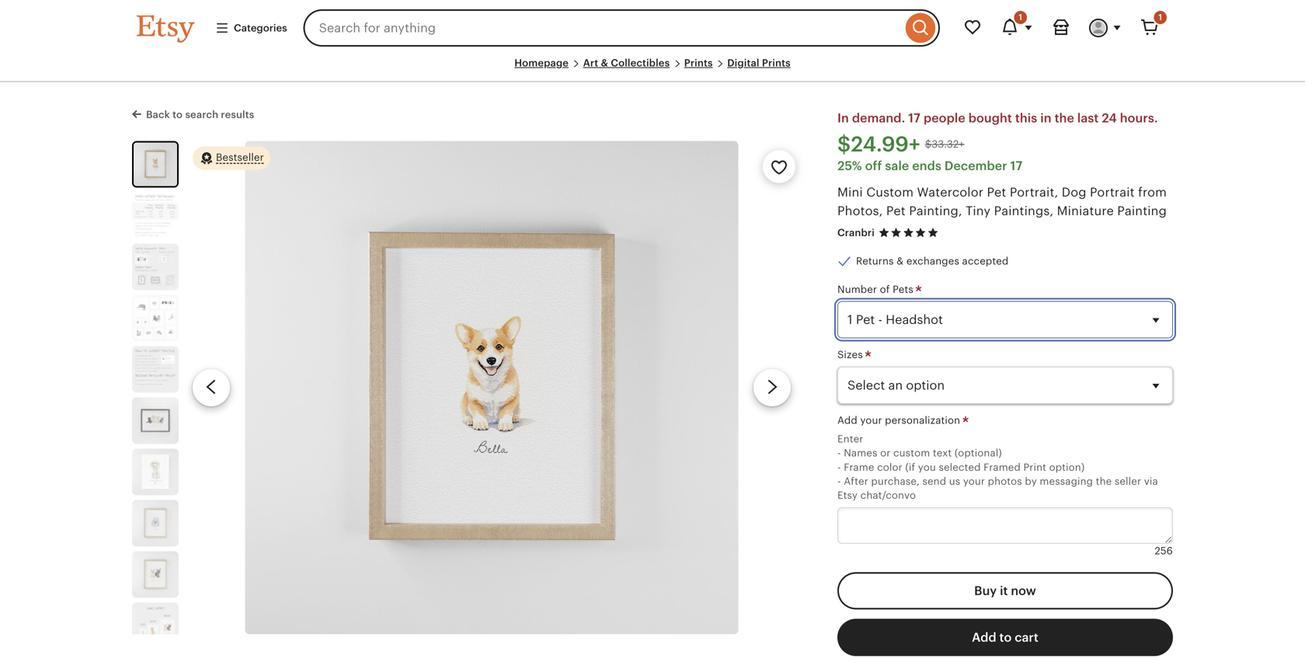 Task type: vqa. For each thing, say whether or not it's contained in the screenshot.
search field within Categories banner
yes



Task type: locate. For each thing, give the bounding box(es) containing it.
0 horizontal spatial 1
[[1019, 12, 1023, 22]]

add your personalization
[[838, 414, 964, 426]]

back
[[146, 109, 170, 121]]

mini custom watercolor pet portrait dog portrait from photos image 3 image
[[132, 243, 179, 290]]

pet down custom
[[887, 204, 906, 218]]

1 horizontal spatial 17
[[1011, 159, 1023, 173]]

0 vertical spatial &
[[601, 57, 609, 69]]

1 vertical spatial your
[[964, 476, 986, 487]]

to inside button
[[1000, 630, 1012, 644]]

17
[[909, 111, 921, 125], [1011, 159, 1023, 173]]

1 vertical spatial pet
[[887, 204, 906, 218]]

to for add
[[1000, 630, 1012, 644]]

purchase,
[[872, 476, 920, 487]]

17 up $24.99+ $33.32+
[[909, 111, 921, 125]]

the left seller
[[1096, 476, 1112, 487]]

add inside button
[[972, 630, 997, 644]]

1 - from the top
[[838, 447, 841, 459]]

0 horizontal spatial add
[[838, 414, 858, 426]]

menu bar
[[137, 56, 1169, 83]]

- left 'frame'
[[838, 461, 841, 473]]

0 horizontal spatial the
[[1055, 111, 1075, 125]]

off
[[865, 159, 882, 173]]

0 horizontal spatial prints
[[684, 57, 713, 69]]

0 vertical spatial -
[[838, 447, 841, 459]]

to right back at the top left
[[173, 109, 183, 121]]

art & collectibles
[[583, 57, 670, 69]]

to
[[173, 109, 183, 121], [1000, 630, 1012, 644]]

the right in
[[1055, 111, 1075, 125]]

homepage
[[515, 57, 569, 69]]

1 prints from the left
[[684, 57, 713, 69]]

-
[[838, 447, 841, 459], [838, 461, 841, 473], [838, 476, 841, 487]]

last
[[1078, 111, 1099, 125]]

1 vertical spatial &
[[897, 255, 904, 267]]

1 1 from the left
[[1019, 12, 1023, 22]]

0 vertical spatial to
[[173, 109, 183, 121]]

pet up tiny
[[987, 185, 1007, 199]]

send
[[923, 476, 947, 487]]

1 inside dropdown button
[[1019, 12, 1023, 22]]

your
[[861, 414, 883, 426], [964, 476, 986, 487]]

1 vertical spatial add
[[972, 630, 997, 644]]

1 button
[[992, 9, 1043, 47]]

1 horizontal spatial prints
[[762, 57, 791, 69]]

- down enter
[[838, 447, 841, 459]]

mini custom watercolor pet portrait dog portrait from photos image 4 image
[[132, 295, 179, 341]]

0 horizontal spatial &
[[601, 57, 609, 69]]

add up enter
[[838, 414, 858, 426]]

None search field
[[304, 9, 940, 47]]

1 vertical spatial -
[[838, 461, 841, 473]]

custom
[[867, 185, 914, 199]]

cranbri
[[838, 227, 875, 238]]

the
[[1055, 111, 1075, 125], [1096, 476, 1112, 487]]

text
[[933, 447, 952, 459]]

1 horizontal spatial add
[[972, 630, 997, 644]]

option)
[[1050, 461, 1085, 473]]

dog
[[1062, 185, 1087, 199]]

search
[[185, 109, 219, 121]]

1 horizontal spatial 1
[[1159, 12, 1163, 22]]

1 horizontal spatial the
[[1096, 476, 1112, 487]]

categories banner
[[109, 0, 1197, 56]]

ends
[[913, 159, 942, 173]]

add for add your personalization
[[838, 414, 858, 426]]

1 horizontal spatial to
[[1000, 630, 1012, 644]]

prints right digital
[[762, 57, 791, 69]]

results
[[221, 109, 254, 121]]

via
[[1145, 476, 1159, 487]]

1 vertical spatial to
[[1000, 630, 1012, 644]]

enter - names or custom text (optional) - frame color (if you selected framed print option) - after purchase, send us your photos by messaging the seller via etsy chat/convo
[[838, 433, 1159, 501]]

0 vertical spatial 17
[[909, 111, 921, 125]]

1 vertical spatial the
[[1096, 476, 1112, 487]]

to left "cart" at the bottom of page
[[1000, 630, 1012, 644]]

prints
[[684, 57, 713, 69], [762, 57, 791, 69]]

or
[[881, 447, 891, 459]]

mini custom watercolor pet portrait dog portrait from photos image 2 image
[[132, 192, 179, 239]]

sizes
[[838, 349, 866, 361]]

3 - from the top
[[838, 476, 841, 487]]

& right art
[[601, 57, 609, 69]]

none search field inside the "categories" 'banner'
[[304, 9, 940, 47]]

0 horizontal spatial to
[[173, 109, 183, 121]]

&
[[601, 57, 609, 69], [897, 255, 904, 267]]

& right returns on the top
[[897, 255, 904, 267]]

returns
[[856, 255, 894, 267]]

messaging
[[1040, 476, 1094, 487]]

2 vertical spatial -
[[838, 476, 841, 487]]

print
[[1024, 461, 1047, 473]]

mini custom watercolor pet portrait dog portrait from photos image 1 image
[[245, 141, 739, 635], [134, 142, 177, 186]]

in
[[838, 111, 849, 125]]

17 up portrait,
[[1011, 159, 1023, 173]]

prints link
[[684, 57, 713, 69]]

- up etsy in the bottom of the page
[[838, 476, 841, 487]]

menu bar containing homepage
[[137, 56, 1169, 83]]

mini custom watercolor pet portrait dog portrait from photos image 9 image
[[132, 551, 179, 598]]

$33.32+
[[925, 138, 965, 150]]

your up enter
[[861, 414, 883, 426]]

add for add to cart
[[972, 630, 997, 644]]

returns & exchanges accepted
[[856, 255, 1009, 267]]

1
[[1019, 12, 1023, 22], [1159, 12, 1163, 22]]

your right us
[[964, 476, 986, 487]]

0 vertical spatial add
[[838, 414, 858, 426]]

0 horizontal spatial your
[[861, 414, 883, 426]]

& for returns
[[897, 255, 904, 267]]

of
[[880, 284, 890, 295]]

portrait,
[[1010, 185, 1059, 199]]

add
[[838, 414, 858, 426], [972, 630, 997, 644]]

prints left digital
[[684, 57, 713, 69]]

personalization
[[885, 414, 961, 426]]

mini custom watercolor pet portrait dog portrait from photos image 5 image
[[132, 346, 179, 393]]

Search for anything text field
[[304, 9, 902, 47]]

it
[[1000, 584, 1008, 598]]

number
[[838, 284, 877, 295]]

1 horizontal spatial pet
[[987, 185, 1007, 199]]

& for art
[[601, 57, 609, 69]]

(optional)
[[955, 447, 1002, 459]]

add left "cart" at the bottom of page
[[972, 630, 997, 644]]

1 vertical spatial 17
[[1011, 159, 1023, 173]]

in demand. 17 people bought this in the last 24 hours.
[[838, 111, 1159, 125]]

pet
[[987, 185, 1007, 199], [887, 204, 906, 218]]

1 horizontal spatial your
[[964, 476, 986, 487]]

1 horizontal spatial &
[[897, 255, 904, 267]]



Task type: describe. For each thing, give the bounding box(es) containing it.
add to cart button
[[838, 619, 1174, 656]]

color
[[877, 461, 903, 473]]

collectibles
[[611, 57, 670, 69]]

$24.99+ $33.32+
[[838, 132, 965, 156]]

256
[[1155, 545, 1174, 557]]

art & collectibles link
[[583, 57, 670, 69]]

bestseller
[[216, 151, 264, 163]]

now
[[1011, 584, 1037, 598]]

24
[[1102, 111, 1117, 125]]

0 horizontal spatial 17
[[909, 111, 921, 125]]

buy it now button
[[838, 572, 1174, 610]]

digital prints link
[[728, 57, 791, 69]]

people
[[924, 111, 966, 125]]

0 vertical spatial the
[[1055, 111, 1075, 125]]

0 vertical spatial pet
[[987, 185, 1007, 199]]

$24.99+
[[838, 132, 921, 156]]

this
[[1016, 111, 1038, 125]]

2 prints from the left
[[762, 57, 791, 69]]

selected
[[939, 461, 981, 473]]

back to search results link
[[132, 106, 254, 122]]

photos,
[[838, 204, 883, 218]]

watercolor
[[917, 185, 984, 199]]

demand.
[[852, 111, 906, 125]]

cart
[[1015, 630, 1039, 644]]

hours.
[[1120, 111, 1159, 125]]

(if
[[906, 461, 916, 473]]

bought
[[969, 111, 1013, 125]]

back to search results
[[146, 109, 254, 121]]

categories
[[234, 22, 287, 34]]

1 horizontal spatial mini custom watercolor pet portrait dog portrait from photos image 1 image
[[245, 141, 739, 635]]

exchanges
[[907, 255, 960, 267]]

us
[[949, 476, 961, 487]]

mini custom watercolor pet portrait dog portrait from photos image 10 image
[[132, 603, 179, 649]]

0 horizontal spatial pet
[[887, 204, 906, 218]]

mini custom watercolor pet portrait, dog portrait from photos, pet painting, tiny paintings, miniature painting
[[838, 185, 1167, 218]]

the inside enter - names or custom text (optional) - frame color (if you selected framed print option) - after purchase, send us your photos by messaging the seller via etsy chat/convo
[[1096, 476, 1112, 487]]

buy
[[975, 584, 997, 598]]

mini custom watercolor pet portrait dog portrait from photos image 6 image
[[132, 397, 179, 444]]

digital
[[728, 57, 760, 69]]

after
[[844, 476, 869, 487]]

names
[[844, 447, 878, 459]]

2 1 from the left
[[1159, 12, 1163, 22]]

photos
[[988, 476, 1023, 487]]

framed
[[984, 461, 1021, 473]]

etsy
[[838, 490, 858, 501]]

Add your personalization text field
[[838, 507, 1174, 544]]

pets
[[893, 284, 914, 295]]

painting,
[[909, 204, 963, 218]]

number of pets
[[838, 284, 917, 295]]

25% off sale ends december 17
[[838, 159, 1023, 173]]

to for back
[[173, 109, 183, 121]]

by
[[1025, 476, 1037, 487]]

cranbri link
[[838, 227, 875, 238]]

painting
[[1118, 204, 1167, 218]]

sale
[[885, 159, 910, 173]]

mini custom watercolor pet portrait dog portrait from photos image 7 image
[[132, 449, 179, 495]]

seller
[[1115, 476, 1142, 487]]

25%
[[838, 159, 862, 173]]

accepted
[[963, 255, 1009, 267]]

portrait
[[1090, 185, 1135, 199]]

from
[[1139, 185, 1167, 199]]

frame
[[844, 461, 875, 473]]

2 - from the top
[[838, 461, 841, 473]]

bestseller button
[[193, 146, 270, 170]]

0 horizontal spatial mini custom watercolor pet portrait dog portrait from photos image 1 image
[[134, 142, 177, 186]]

add to cart
[[972, 630, 1039, 644]]

digital prints
[[728, 57, 791, 69]]

chat/convo
[[861, 490, 916, 501]]

miniature
[[1057, 204, 1114, 218]]

mini custom watercolor pet portrait dog portrait from photos image 8 image
[[132, 500, 179, 547]]

buy it now
[[975, 584, 1037, 598]]

your inside enter - names or custom text (optional) - frame color (if you selected framed print option) - after purchase, send us your photos by messaging the seller via etsy chat/convo
[[964, 476, 986, 487]]

in
[[1041, 111, 1052, 125]]

december
[[945, 159, 1008, 173]]

0 vertical spatial your
[[861, 414, 883, 426]]

tiny
[[966, 204, 991, 218]]

enter
[[838, 433, 864, 445]]

categories button
[[204, 14, 299, 42]]

custom
[[894, 447, 931, 459]]

paintings,
[[995, 204, 1054, 218]]

art
[[583, 57, 599, 69]]

you
[[918, 461, 936, 473]]

mini
[[838, 185, 863, 199]]

homepage link
[[515, 57, 569, 69]]

1 link
[[1132, 9, 1169, 47]]



